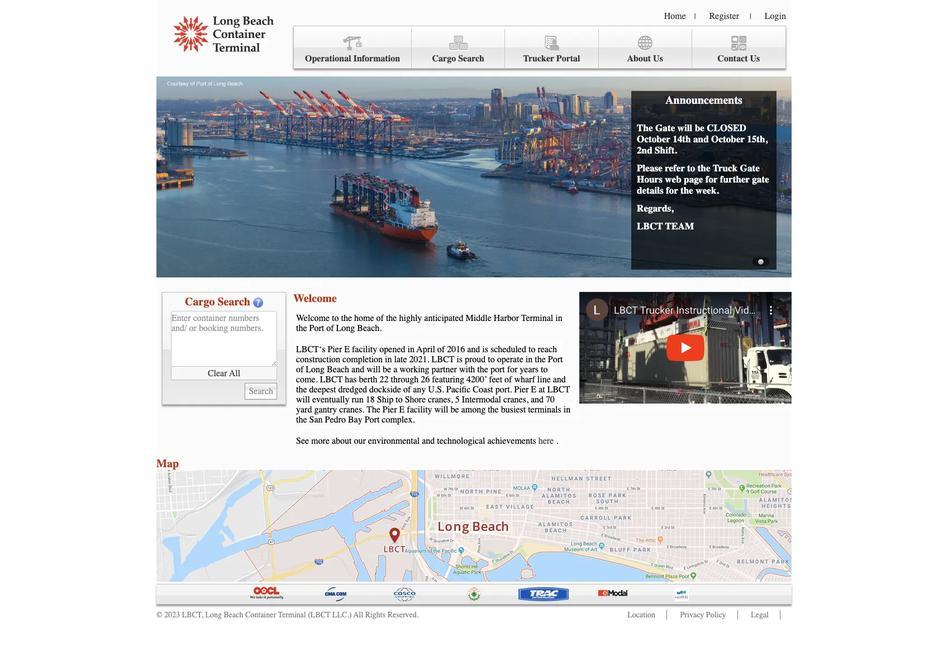 Task type: locate. For each thing, give the bounding box(es) containing it.
be left a
[[383, 365, 391, 375]]

see
[[296, 437, 309, 447]]

2023
[[164, 611, 180, 620]]

0 vertical spatial search
[[458, 54, 485, 64]]

the left truck
[[698, 163, 711, 174]]

welcome
[[293, 292, 337, 305], [296, 314, 330, 324]]

further
[[720, 174, 750, 185]]

the left san on the bottom of the page
[[296, 415, 307, 425]]

port
[[309, 324, 324, 334], [548, 355, 563, 365], [365, 415, 380, 425]]

all inside button
[[229, 369, 240, 379]]

rights
[[365, 611, 386, 620]]

to right the ship at the left bottom
[[396, 395, 403, 405]]

port right bay
[[365, 415, 380, 425]]

to left home
[[332, 314, 339, 324]]

will down come.
[[296, 395, 310, 405]]

0 horizontal spatial gate
[[656, 122, 675, 134]]

|
[[695, 12, 696, 21], [750, 12, 752, 21]]

beach.
[[357, 324, 382, 334]]

will down the announcements
[[678, 122, 693, 134]]

gate right truck
[[740, 163, 760, 174]]

facility
[[352, 345, 377, 355], [407, 405, 432, 415]]

us inside 'link'
[[750, 54, 760, 64]]

1 vertical spatial beach
[[224, 611, 243, 620]]

login
[[765, 11, 786, 21]]

april
[[417, 345, 435, 355]]

october up truck
[[712, 134, 745, 145]]

1 vertical spatial pier
[[515, 385, 529, 395]]

lbct
[[637, 221, 663, 232], [432, 355, 455, 365], [320, 375, 343, 385], [548, 385, 570, 395]]

1 horizontal spatial search
[[458, 54, 485, 64]]

for right port
[[507, 365, 518, 375]]

1 horizontal spatial pier
[[383, 405, 397, 415]]

details
[[637, 185, 664, 196]]

1 horizontal spatial |
[[750, 12, 752, 21]]

0 vertical spatial facility
[[352, 345, 377, 355]]

pier down dockside
[[383, 405, 397, 415]]

clear all
[[208, 369, 240, 379]]

us right 'about'
[[653, 54, 663, 64]]

0 vertical spatial port
[[309, 324, 324, 334]]

cargo
[[432, 54, 456, 64], [185, 296, 215, 309]]

1 horizontal spatial facility
[[407, 405, 432, 415]]

refer
[[665, 163, 685, 174]]

about
[[627, 54, 651, 64]]

0 horizontal spatial search
[[218, 296, 250, 309]]

long left beach.
[[336, 324, 355, 334]]

the up the 2nd on the top
[[637, 122, 653, 134]]

1 vertical spatial long
[[306, 365, 325, 375]]

to right years
[[541, 365, 548, 375]]

feet
[[489, 375, 503, 385]]

port up line
[[548, 355, 563, 365]]

page
[[684, 174, 703, 185]]

of right home
[[376, 314, 384, 324]]

0 horizontal spatial cargo
[[185, 296, 215, 309]]

of up construction
[[327, 324, 334, 334]]

0 horizontal spatial cranes,
[[428, 395, 453, 405]]

is left 'scheduled'
[[483, 345, 488, 355]]

2 horizontal spatial be
[[695, 122, 705, 134]]

2 horizontal spatial for
[[706, 174, 718, 185]]

pacific
[[446, 385, 471, 395]]

is left "proud"
[[457, 355, 463, 365]]

us right "contact"
[[750, 54, 760, 64]]

privacy
[[681, 611, 704, 620]]

facility down any
[[407, 405, 432, 415]]

1 horizontal spatial october
[[712, 134, 745, 145]]

1 horizontal spatial the
[[637, 122, 653, 134]]

bay
[[348, 415, 363, 425]]

is
[[483, 345, 488, 355], [457, 355, 463, 365]]

0 vertical spatial terminal
[[521, 314, 554, 324]]

0 horizontal spatial |
[[695, 12, 696, 21]]

of
[[376, 314, 384, 324], [327, 324, 334, 334], [438, 345, 445, 355], [296, 365, 304, 375], [505, 375, 512, 385], [404, 385, 411, 395]]

2 vertical spatial e
[[399, 405, 405, 415]]

us for contact us
[[750, 54, 760, 64]]

will
[[678, 122, 693, 134], [367, 365, 381, 375], [296, 395, 310, 405], [435, 405, 449, 415]]

1 horizontal spatial long
[[306, 365, 325, 375]]

for inside lbct's pier e facility opened in april of 2016 and is scheduled to reach construction completion in late 2021.  lbct is proud to operate in the port of long beach and will be a working partner with the port for years to come.  lbct has berth 22 through 26 featuring 4200' feet of wharf line and the deepest dredged dockside of any u.s. pacific coast port. pier e at lbct will eventually run 18 ship to shore cranes, 5 intermodal cranes, and 70 yard gantry cranes. the pier e facility will be among the busiest terminals in the san pedro bay port complex.
[[507, 365, 518, 375]]

2021.
[[409, 355, 430, 365]]

menu bar
[[293, 26, 786, 69]]

berth
[[359, 375, 378, 385]]

terminal right harbor
[[521, 314, 554, 324]]

achievements
[[488, 437, 536, 447]]

about us
[[627, 54, 663, 64]]

san
[[309, 415, 323, 425]]

pedro
[[325, 415, 346, 425]]

1 vertical spatial welcome
[[296, 314, 330, 324]]

construction
[[296, 355, 340, 365]]

0 vertical spatial gate
[[656, 122, 675, 134]]

in left the late
[[385, 355, 392, 365]]

lbct right at at the bottom of the page
[[548, 385, 570, 395]]

2 horizontal spatial pier
[[515, 385, 529, 395]]

0 horizontal spatial port
[[309, 324, 324, 334]]

welcome for welcome to the home of the highly anticipated middle harbor terminal in the port of long beach.
[[296, 314, 330, 324]]

october up please
[[637, 134, 671, 145]]

1 horizontal spatial gate
[[740, 163, 760, 174]]

port up lbct's on the left bottom of the page
[[309, 324, 324, 334]]

0 vertical spatial cargo search
[[432, 54, 485, 64]]

about
[[332, 437, 352, 447]]

0 horizontal spatial all
[[229, 369, 240, 379]]

for right details
[[666, 185, 678, 196]]

all right "clear"
[[229, 369, 240, 379]]

e left at at the bottom of the page
[[531, 385, 537, 395]]

us for about us
[[653, 54, 663, 64]]

1 vertical spatial the
[[367, 405, 380, 415]]

and up dredged
[[352, 365, 365, 375]]

0 vertical spatial beach
[[327, 365, 349, 375]]

0 horizontal spatial cargo search
[[185, 296, 250, 309]]

all right llc.)
[[354, 611, 363, 620]]

None submit
[[245, 383, 277, 400]]

e
[[344, 345, 350, 355], [531, 385, 537, 395], [399, 405, 405, 415]]

long right "lbct,"
[[205, 611, 222, 620]]

0 horizontal spatial for
[[507, 365, 518, 375]]

welcome to the home of the highly anticipated middle harbor terminal in the port of long beach.
[[296, 314, 563, 334]]

Enter container numbers and/ or booking numbers. text field
[[171, 311, 277, 367]]

| left login link at the right top of page
[[750, 12, 752, 21]]

0 horizontal spatial facility
[[352, 345, 377, 355]]

be left among
[[451, 405, 459, 415]]

lbct up the featuring
[[432, 355, 455, 365]]

0 vertical spatial be
[[695, 122, 705, 134]]

1 horizontal spatial beach
[[327, 365, 349, 375]]

2 horizontal spatial e
[[531, 385, 537, 395]]

2 vertical spatial long
[[205, 611, 222, 620]]

welcome for welcome
[[293, 292, 337, 305]]

and right line
[[553, 375, 566, 385]]

1 vertical spatial cargo
[[185, 296, 215, 309]]

1 vertical spatial port
[[548, 355, 563, 365]]

shore
[[405, 395, 426, 405]]

1 vertical spatial terminal
[[278, 611, 306, 620]]

privacy policy link
[[681, 611, 726, 620]]

0 horizontal spatial pier
[[328, 345, 342, 355]]

1 horizontal spatial be
[[451, 405, 459, 415]]

completion
[[343, 355, 383, 365]]

pier right lbct's on the left bottom of the page
[[328, 345, 342, 355]]

0 vertical spatial e
[[344, 345, 350, 355]]

beach left 'container'
[[224, 611, 243, 620]]

the
[[637, 122, 653, 134], [367, 405, 380, 415]]

2 vertical spatial pier
[[383, 405, 397, 415]]

1 vertical spatial all
[[354, 611, 363, 620]]

terminal left (lbct
[[278, 611, 306, 620]]

1 horizontal spatial us
[[750, 54, 760, 64]]

0 horizontal spatial us
[[653, 54, 663, 64]]

cranes, down wharf
[[504, 395, 529, 405]]

dockside
[[369, 385, 401, 395]]

anticipated
[[424, 314, 464, 324]]

register link
[[710, 11, 739, 21]]

see more about our environmental and technological achievements here .
[[296, 437, 558, 447]]

| right home link
[[695, 12, 696, 21]]

1 horizontal spatial e
[[399, 405, 405, 415]]

1 horizontal spatial terminal
[[521, 314, 554, 324]]

1 | from the left
[[695, 12, 696, 21]]

0 horizontal spatial terminal
[[278, 611, 306, 620]]

2 us from the left
[[750, 54, 760, 64]]

1 horizontal spatial all
[[354, 611, 363, 620]]

to left reach
[[529, 345, 536, 355]]

us
[[653, 54, 663, 64], [750, 54, 760, 64]]

0 horizontal spatial october
[[637, 134, 671, 145]]

1 vertical spatial be
[[383, 365, 391, 375]]

0 horizontal spatial long
[[205, 611, 222, 620]]

0 horizontal spatial is
[[457, 355, 463, 365]]

line
[[538, 375, 551, 385]]

the inside the gate will be closed october 14th and october 15th, 2nd shift.
[[637, 122, 653, 134]]

to right "proud"
[[488, 355, 495, 365]]

gate
[[752, 174, 770, 185]]

5
[[455, 395, 460, 405]]

1 horizontal spatial port
[[365, 415, 380, 425]]

search inside menu bar
[[458, 54, 485, 64]]

2 october from the left
[[712, 134, 745, 145]]

(lbct
[[308, 611, 331, 620]]

a
[[394, 365, 398, 375]]

in up reach
[[556, 314, 563, 324]]

complex.
[[382, 415, 415, 425]]

beach up dredged
[[327, 365, 349, 375]]

for right page
[[706, 174, 718, 185]]

pier right port.
[[515, 385, 529, 395]]

port.
[[496, 385, 512, 395]]

register
[[710, 11, 739, 21]]

the up yard
[[296, 385, 307, 395]]

to
[[688, 163, 696, 174], [332, 314, 339, 324], [529, 345, 536, 355], [488, 355, 495, 365], [541, 365, 548, 375], [396, 395, 403, 405]]

to right refer
[[688, 163, 696, 174]]

2 horizontal spatial long
[[336, 324, 355, 334]]

0 vertical spatial pier
[[328, 345, 342, 355]]

regards,​
[[637, 203, 674, 214]]

long down lbct's on the left bottom of the page
[[306, 365, 325, 375]]

e up has
[[344, 345, 350, 355]]

beach inside lbct's pier e facility opened in april of 2016 and is scheduled to reach construction completion in late 2021.  lbct is proud to operate in the port of long beach and will be a working partner with the port for years to come.  lbct has berth 22 through 26 featuring 4200' feet of wharf line and the deepest dredged dockside of any u.s. pacific coast port. pier e at lbct will eventually run 18 ship to shore cranes, 5 intermodal cranes, and 70 yard gantry cranes. the pier e facility will be among the busiest terminals in the san pedro bay port complex.
[[327, 365, 349, 375]]

gate
[[656, 122, 675, 134], [740, 163, 760, 174]]

beach
[[327, 365, 349, 375], [224, 611, 243, 620]]

in right 70
[[564, 405, 571, 415]]

in right the late
[[408, 345, 415, 355]]

u.s.
[[428, 385, 444, 395]]

e left "shore"
[[399, 405, 405, 415]]

be left closed
[[695, 122, 705, 134]]

0 vertical spatial all
[[229, 369, 240, 379]]

years
[[520, 365, 539, 375]]

of right feet
[[505, 375, 512, 385]]

of left any
[[404, 385, 411, 395]]

1 us from the left
[[653, 54, 663, 64]]

in inside welcome to the home of the highly anticipated middle harbor terminal in the port of long beach.
[[556, 314, 563, 324]]

the gate will be closed october 14th and october 15th, 2nd shift.
[[637, 122, 768, 156]]

0 vertical spatial long
[[336, 324, 355, 334]]

location
[[628, 611, 656, 620]]

1 horizontal spatial cargo search
[[432, 54, 485, 64]]

all
[[229, 369, 240, 379], [354, 611, 363, 620]]

2 vertical spatial port
[[365, 415, 380, 425]]

port
[[491, 365, 505, 375]]

welcome inside welcome to the home of the highly anticipated middle harbor terminal in the port of long beach.
[[296, 314, 330, 324]]

gate up shift.
[[656, 122, 675, 134]]

0 horizontal spatial beach
[[224, 611, 243, 620]]

1 horizontal spatial cranes,
[[504, 395, 529, 405]]

policy
[[706, 611, 726, 620]]

0 vertical spatial welcome
[[293, 292, 337, 305]]

1 horizontal spatial cargo
[[432, 54, 456, 64]]

port inside welcome to the home of the highly anticipated middle harbor terminal in the port of long beach.
[[309, 324, 324, 334]]

shift.
[[655, 145, 677, 156]]

cranes, left 5 on the left of the page
[[428, 395, 453, 405]]

2016
[[447, 345, 465, 355]]

to inside please refer to the truck gate hours web page for further gate details for the week.
[[688, 163, 696, 174]]

week.
[[696, 185, 719, 196]]

0 vertical spatial the
[[637, 122, 653, 134]]

0 horizontal spatial be
[[383, 365, 391, 375]]

will left a
[[367, 365, 381, 375]]

the right the run
[[367, 405, 380, 415]]

1 vertical spatial facility
[[407, 405, 432, 415]]

1 vertical spatial gate
[[740, 163, 760, 174]]

0 horizontal spatial the
[[367, 405, 380, 415]]

facility down beach.
[[352, 345, 377, 355]]



Task type: vqa. For each thing, say whether or not it's contained in the screenshot.
bottommost Cargo
yes



Task type: describe. For each thing, give the bounding box(es) containing it.
scheduled
[[491, 345, 526, 355]]

truck
[[713, 163, 738, 174]]

0 horizontal spatial e
[[344, 345, 350, 355]]

1 cranes, from the left
[[428, 395, 453, 405]]

come.
[[296, 375, 318, 385]]

long inside lbct's pier e facility opened in april of 2016 and is scheduled to reach construction completion in late 2021.  lbct is proud to operate in the port of long beach and will be a working partner with the port for years to come.  lbct has berth 22 through 26 featuring 4200' feet of wharf line and the deepest dredged dockside of any u.s. pacific coast port. pier e at lbct will eventually run 18 ship to shore cranes, 5 intermodal cranes, and 70 yard gantry cranes. the pier e facility will be among the busiest terminals in the san pedro bay port complex.
[[306, 365, 325, 375]]

our
[[354, 437, 366, 447]]

long inside welcome to the home of the highly anticipated middle harbor terminal in the port of long beach.
[[336, 324, 355, 334]]

2 vertical spatial be
[[451, 405, 459, 415]]

team
[[665, 221, 694, 232]]

please
[[637, 163, 663, 174]]

in right operate
[[526, 355, 533, 365]]

gate inside please refer to the truck gate hours web page for further gate details for the week.
[[740, 163, 760, 174]]

container
[[245, 611, 276, 620]]

operational
[[305, 54, 351, 64]]

lbct left has
[[320, 375, 343, 385]]

run
[[352, 395, 364, 405]]

lbct down regards,​
[[637, 221, 663, 232]]

will left 5 on the left of the page
[[435, 405, 449, 415]]

harbor
[[494, 314, 519, 324]]

location link
[[628, 611, 656, 620]]

contact us link
[[692, 29, 786, 69]]

map
[[156, 458, 179, 471]]

ship
[[377, 395, 394, 405]]

14th and
[[673, 134, 709, 145]]

clear all button
[[171, 367, 277, 381]]

partner
[[432, 365, 457, 375]]

lbct,
[[182, 611, 203, 620]]

lbct team
[[637, 221, 694, 232]]

trucker
[[523, 54, 554, 64]]

22
[[380, 375, 389, 385]]

contact
[[718, 54, 748, 64]]

dredged
[[338, 385, 367, 395]]

and right 2016
[[467, 345, 480, 355]]

reserved.
[[388, 611, 419, 620]]

cargo search inside menu bar
[[432, 54, 485, 64]]

late
[[394, 355, 407, 365]]

the left home
[[341, 314, 352, 324]]

here link
[[539, 437, 554, 447]]

©
[[156, 611, 162, 620]]

trucker portal link
[[505, 29, 599, 69]]

coast
[[473, 385, 493, 395]]

15th,
[[747, 134, 768, 145]]

portal
[[557, 54, 580, 64]]

announcements
[[666, 94, 743, 107]]

terminals
[[528, 405, 562, 415]]

clear
[[208, 369, 227, 379]]

any
[[413, 385, 426, 395]]

opened
[[380, 345, 406, 355]]

has
[[345, 375, 357, 385]]

at
[[539, 385, 545, 395]]

deepest
[[309, 385, 336, 395]]

featuring
[[432, 375, 464, 385]]

of down lbct's on the left bottom of the page
[[296, 365, 304, 375]]

and left 70
[[531, 395, 544, 405]]

of left 2016
[[438, 345, 445, 355]]

web
[[665, 174, 682, 185]]

1 october from the left
[[637, 134, 671, 145]]

4200'
[[467, 375, 487, 385]]

will inside the gate will be closed october 14th and october 15th, 2nd shift.
[[678, 122, 693, 134]]

the up lbct's on the left bottom of the page
[[296, 324, 307, 334]]

1 vertical spatial e
[[531, 385, 537, 395]]

2 | from the left
[[750, 12, 752, 21]]

2 horizontal spatial port
[[548, 355, 563, 365]]

to inside welcome to the home of the highly anticipated middle harbor terminal in the port of long beach.
[[332, 314, 339, 324]]

technological
[[437, 437, 485, 447]]

cranes.
[[339, 405, 365, 415]]

highly
[[399, 314, 422, 324]]

the left "highly"
[[386, 314, 397, 324]]

yard
[[296, 405, 312, 415]]

trucker portal
[[523, 54, 580, 64]]

hours
[[637, 174, 663, 185]]

1 vertical spatial search
[[218, 296, 250, 309]]

0 vertical spatial cargo
[[432, 54, 456, 64]]

home
[[664, 11, 686, 21]]

eventually
[[312, 395, 350, 405]]

cargo search link
[[412, 29, 505, 69]]

be inside the gate will be closed october 14th and october 15th, 2nd shift.
[[695, 122, 705, 134]]

legal
[[751, 611, 769, 620]]

terminal inside welcome to the home of the highly anticipated middle harbor terminal in the port of long beach.
[[521, 314, 554, 324]]

the right among
[[488, 405, 499, 415]]

operate
[[497, 355, 524, 365]]

gate inside the gate will be closed october 14th and october 15th, 2nd shift.
[[656, 122, 675, 134]]

about us link
[[599, 29, 692, 69]]

proud
[[465, 355, 486, 365]]

1 vertical spatial cargo search
[[185, 296, 250, 309]]

.
[[556, 437, 558, 447]]

closed
[[707, 122, 747, 134]]

the up line
[[535, 355, 546, 365]]

here
[[539, 437, 554, 447]]

and left "technological"
[[422, 437, 435, 447]]

contact us
[[718, 54, 760, 64]]

legal link
[[751, 611, 769, 620]]

the inside lbct's pier e facility opened in april of 2016 and is scheduled to reach construction completion in late 2021.  lbct is proud to operate in the port of long beach and will be a working partner with the port for years to come.  lbct has berth 22 through 26 featuring 4200' feet of wharf line and the deepest dredged dockside of any u.s. pacific coast port. pier e at lbct will eventually run 18 ship to shore cranes, 5 intermodal cranes, and 70 yard gantry cranes. the pier e facility will be among the busiest terminals in the san pedro bay port complex.
[[367, 405, 380, 415]]

more
[[311, 437, 330, 447]]

privacy policy
[[681, 611, 726, 620]]

26
[[421, 375, 430, 385]]

© 2023 lbct, long beach container terminal (lbct llc.) all rights reserved.
[[156, 611, 419, 620]]

18
[[366, 395, 375, 405]]

70
[[546, 395, 555, 405]]

1 horizontal spatial is
[[483, 345, 488, 355]]

home
[[354, 314, 374, 324]]

operational information
[[305, 54, 400, 64]]

2 cranes, from the left
[[504, 395, 529, 405]]

please refer to the truck gate hours web page for further gate details for the week.
[[637, 163, 770, 196]]

the left week.
[[681, 185, 694, 196]]

2nd
[[637, 145, 653, 156]]

the left port
[[478, 365, 488, 375]]

lbct's
[[296, 345, 326, 355]]

middle
[[466, 314, 492, 324]]

environmental
[[368, 437, 420, 447]]

menu bar containing operational information
[[293, 26, 786, 69]]

busiest
[[501, 405, 526, 415]]

reach
[[538, 345, 557, 355]]

1 horizontal spatial for
[[666, 185, 678, 196]]



